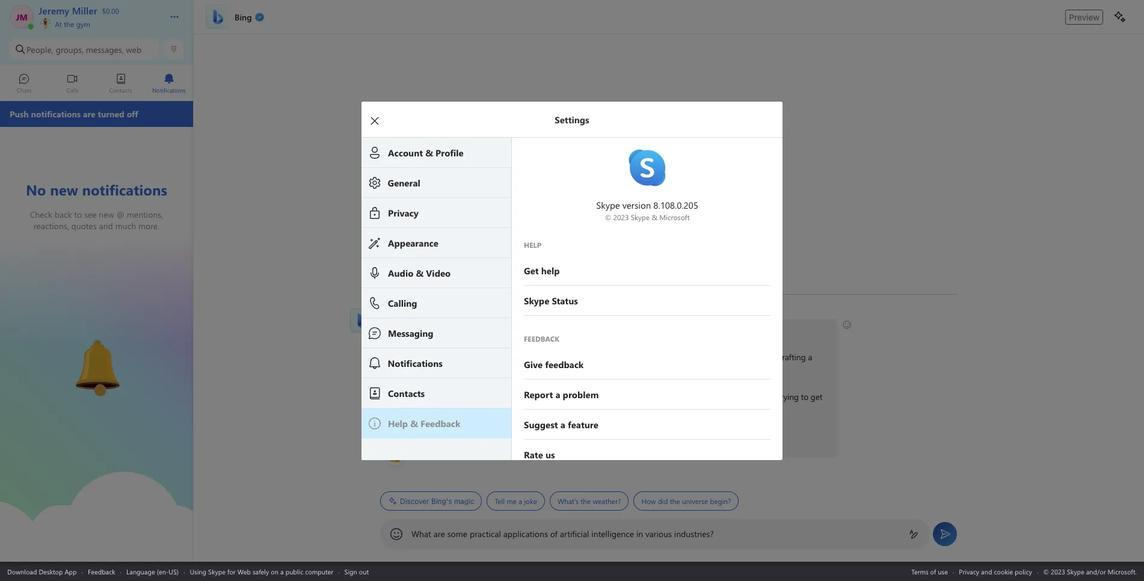 Task type: locate. For each thing, give the bounding box(es) containing it.
Type a message text field
[[411, 528, 899, 540]]

use
[[938, 567, 948, 576]]

1 horizontal spatial i
[[565, 391, 567, 402]]

0 horizontal spatial the
[[64, 19, 74, 29]]

0 vertical spatial skype
[[596, 199, 620, 211]]

what are some practical applications of artificial intelligence in various industries?
[[411, 528, 714, 540]]

just left report
[[668, 431, 681, 442]]

0 vertical spatial in
[[601, 351, 607, 363]]

me right the give
[[617, 431, 629, 442]]

question,
[[458, 351, 491, 363]]

just left trying
[[763, 391, 775, 402]]

finding
[[507, 351, 532, 363]]

get right trying
[[811, 391, 823, 402]]

of left artificial
[[550, 528, 558, 540]]

1 want from the left
[[409, 431, 427, 442]]

0 horizontal spatial i'm
[[387, 391, 398, 402]]

2 want from the left
[[571, 431, 588, 442]]

0 horizontal spatial type
[[430, 351, 446, 363]]

0 horizontal spatial just
[[668, 431, 681, 442]]

web
[[237, 567, 251, 576]]

intelligence
[[592, 528, 634, 540]]

in up with
[[601, 351, 607, 363]]

magic
[[454, 497, 474, 506]]

groups, inside button
[[56, 44, 84, 55]]

a inside button
[[519, 496, 522, 506]]

for left web
[[227, 567, 236, 576]]

0 horizontal spatial you
[[394, 431, 407, 442]]

hey, this is bing ! how can i help you today?
[[387, 325, 545, 336]]

computer
[[305, 567, 333, 576]]

of
[[448, 351, 456, 363], [550, 528, 558, 540], [930, 567, 936, 576]]

groups, down like
[[475, 365, 502, 376]]

2 horizontal spatial of
[[930, 567, 936, 576]]

you right 'if'
[[394, 431, 407, 442]]

in left various
[[636, 528, 643, 540]]

1 vertical spatial i
[[565, 391, 567, 402]]

using skype for web safely on a public computer link
[[190, 567, 333, 576]]

type
[[430, 351, 446, 363], [476, 431, 492, 442]]

version
[[622, 199, 651, 211]]

1 vertical spatial groups,
[[475, 365, 502, 376]]

joke
[[524, 496, 537, 506]]

you right if
[[555, 431, 569, 442]]

get left the mad
[[693, 391, 704, 402]]

in
[[466, 365, 473, 376]]

want left the give
[[571, 431, 588, 442]]

want inside ask me any type of question, like finding vegan restaurants in cambridge, itinerary for your trip to europe or drafting a story for curious kids. in groups, remember to mention me with @bing. i'm an ai preview, so i'm still learning. sometimes i might say something weird. don't get mad at me, i'm just trying to get better! if you want to start over, type
[[409, 431, 427, 442]]

what's
[[558, 496, 579, 506]]

0 vertical spatial groups,
[[56, 44, 84, 55]]

might
[[570, 391, 591, 402]]

you
[[504, 325, 517, 336], [394, 431, 407, 442], [555, 431, 569, 442]]

type right over,
[[476, 431, 492, 442]]

the right did
[[670, 496, 680, 506]]

vegan
[[535, 351, 556, 363]]

you inside ask me any type of question, like finding vegan restaurants in cambridge, itinerary for your trip to europe or drafting a story for curious kids. in groups, remember to mention me with @bing. i'm an ai preview, so i'm still learning. sometimes i might say something weird. don't get mad at me, i'm just trying to get better! if you want to start over, type
[[394, 431, 407, 442]]

0 horizontal spatial for
[[227, 567, 236, 576]]

0 horizontal spatial get
[[693, 391, 704, 402]]

1 horizontal spatial the
[[581, 496, 591, 506]]

1 horizontal spatial i'm
[[463, 391, 474, 402]]

1 horizontal spatial want
[[571, 431, 588, 442]]

app
[[65, 567, 77, 576]]

am
[[413, 308, 424, 318]]

mad
[[707, 391, 723, 402]]

bing's
[[431, 497, 452, 506]]

1 horizontal spatial for
[[407, 365, 417, 376]]

0 horizontal spatial skype
[[208, 567, 226, 576]]

wednesday, november 8, 2023 heading
[[380, 280, 958, 302]]

language (en-us) link
[[126, 567, 179, 576]]

terms of use link
[[911, 567, 948, 576]]

privacy and cookie policy link
[[959, 567, 1032, 576]]

what's the weather?
[[558, 496, 621, 506]]

how right !
[[448, 325, 465, 336]]

just
[[763, 391, 775, 402], [668, 431, 681, 442]]

to down vegan
[[544, 365, 551, 376]]

web
[[126, 44, 141, 55]]

1 horizontal spatial groups,
[[475, 365, 502, 376]]

if
[[549, 431, 553, 442]]

i'm right so
[[463, 391, 474, 402]]

2 vertical spatial for
[[227, 567, 236, 576]]

newtopic
[[494, 431, 528, 442]]

1 vertical spatial for
[[407, 365, 417, 376]]

for right story
[[407, 365, 417, 376]]

still
[[476, 391, 488, 402]]

0 horizontal spatial of
[[448, 351, 456, 363]]

hey,
[[387, 325, 402, 336]]

skype inside help & feedback dialog
[[596, 199, 620, 211]]

how did the universe begin? button
[[634, 491, 739, 511]]

me,
[[734, 391, 747, 402]]

a left joke at bottom left
[[519, 496, 522, 506]]

2 horizontal spatial i'm
[[749, 391, 760, 402]]

the right at
[[64, 19, 74, 29]]

0 vertical spatial for
[[685, 351, 695, 363]]

0 horizontal spatial want
[[409, 431, 427, 442]]

i left might
[[565, 391, 567, 402]]

0 horizontal spatial i
[[482, 325, 484, 336]]

kids.
[[448, 365, 464, 376]]

1 vertical spatial how
[[642, 496, 656, 506]]

tell me a joke
[[495, 496, 537, 506]]

1 horizontal spatial just
[[763, 391, 775, 402]]

industries?
[[674, 528, 714, 540]]

skype left version in the top right of the page
[[596, 199, 620, 211]]

type up curious
[[430, 351, 446, 363]]

the right what's on the bottom of page
[[581, 496, 591, 506]]

and
[[981, 567, 992, 576]]

0 vertical spatial just
[[763, 391, 775, 402]]

0 vertical spatial i
[[482, 325, 484, 336]]

1 horizontal spatial of
[[550, 528, 558, 540]]

today?
[[519, 325, 543, 336]]

1 vertical spatial in
[[636, 528, 643, 540]]

1 horizontal spatial in
[[636, 528, 643, 540]]

i right can
[[482, 325, 484, 336]]

a right drafting
[[808, 351, 812, 363]]

for
[[685, 351, 695, 363], [407, 365, 417, 376], [227, 567, 236, 576]]

1 horizontal spatial how
[[642, 496, 656, 506]]

some
[[447, 528, 468, 540]]

groups, down at the gym
[[56, 44, 84, 55]]

at the gym
[[53, 19, 90, 29]]

for left your
[[685, 351, 695, 363]]

cookie
[[994, 567, 1013, 576]]

a inside ask me any type of question, like finding vegan restaurants in cambridge, itinerary for your trip to europe or drafting a story for curious kids. in groups, remember to mention me with @bing. i'm an ai preview, so i'm still learning. sometimes i might say something weird. don't get mad at me, i'm just trying to get better! if you want to start over, type
[[808, 351, 812, 363]]

of left use
[[930, 567, 936, 576]]

1 horizontal spatial skype
[[596, 199, 620, 211]]

story
[[387, 365, 405, 376]]

2 horizontal spatial you
[[555, 431, 569, 442]]

want left start
[[409, 431, 427, 442]]

you right help
[[504, 325, 517, 336]]

tab list
[[0, 68, 193, 101]]

how
[[448, 325, 465, 336], [642, 496, 656, 506]]

how left did
[[642, 496, 656, 506]]

language
[[126, 567, 155, 576]]

so
[[452, 391, 460, 402]]

the inside button
[[670, 496, 680, 506]]

sign out link
[[344, 567, 369, 576]]

0 horizontal spatial in
[[601, 351, 607, 363]]

9:24
[[398, 308, 411, 318]]

skype right using
[[208, 567, 226, 576]]

0 horizontal spatial groups,
[[56, 44, 84, 55]]

to left the give
[[591, 431, 598, 442]]

0 horizontal spatial how
[[448, 325, 465, 336]]

say
[[593, 391, 605, 402]]

how did the universe begin?
[[642, 496, 731, 506]]

2 horizontal spatial the
[[670, 496, 680, 506]]

1 vertical spatial of
[[550, 528, 558, 540]]

to left start
[[429, 431, 436, 442]]

a right report
[[707, 431, 712, 442]]

to
[[730, 351, 738, 363], [544, 365, 551, 376], [801, 391, 808, 402], [429, 431, 436, 442], [591, 431, 598, 442]]

just inside ask me any type of question, like finding vegan restaurants in cambridge, itinerary for your trip to europe or drafting a story for curious kids. in groups, remember to mention me with @bing. i'm an ai preview, so i'm still learning. sometimes i might say something weird. don't get mad at me, i'm just trying to get better! if you want to start over, type
[[763, 391, 775, 402]]

1 horizontal spatial type
[[476, 431, 492, 442]]

privacy and cookie policy
[[959, 567, 1032, 576]]

of inside ask me any type of question, like finding vegan restaurants in cambridge, itinerary for your trip to europe or drafting a story for curious kids. in groups, remember to mention me with @bing. i'm an ai preview, so i'm still learning. sometimes i might say something weird. don't get mad at me, i'm just trying to get better! if you want to start over, type
[[448, 351, 456, 363]]

1 vertical spatial skype
[[208, 567, 226, 576]]

mention
[[553, 365, 583, 376]]

groups,
[[56, 44, 84, 55], [475, 365, 502, 376]]

desktop
[[39, 567, 63, 576]]

i'm right me,
[[749, 391, 760, 402]]

me right tell
[[507, 496, 517, 506]]

i'm left the an
[[387, 391, 398, 402]]

or
[[767, 351, 775, 363]]

the
[[64, 19, 74, 29], [581, 496, 591, 506], [670, 496, 680, 506]]

the for at
[[64, 19, 74, 29]]

1 horizontal spatial get
[[811, 391, 823, 402]]

of up the kids.
[[448, 351, 456, 363]]

don't
[[671, 391, 690, 402]]

0 vertical spatial of
[[448, 351, 456, 363]]



Task type: describe. For each thing, give the bounding box(es) containing it.
8.108.0.205
[[653, 199, 698, 211]]

this
[[404, 325, 417, 336]]

any
[[415, 351, 428, 363]]

gym
[[76, 19, 90, 29]]

artificial
[[560, 528, 589, 540]]

0 vertical spatial type
[[430, 351, 446, 363]]

public
[[286, 567, 303, 576]]

terms of use
[[911, 567, 948, 576]]

to right trip
[[730, 351, 738, 363]]

sometimes
[[523, 391, 563, 402]]

sign out
[[344, 567, 369, 576]]

people, groups, messages, web button
[[10, 38, 159, 60]]

what's the weather? button
[[550, 491, 629, 511]]

0 vertical spatial how
[[448, 325, 465, 336]]

1 vertical spatial just
[[668, 431, 681, 442]]

like
[[493, 351, 505, 363]]

download desktop app
[[7, 567, 77, 576]]

terms
[[911, 567, 929, 576]]

(en-
[[157, 567, 169, 576]]

the for what's
[[581, 496, 591, 506]]

me inside button
[[507, 496, 517, 506]]

2 get from the left
[[811, 391, 823, 402]]

skype version 8.108.0.205
[[596, 199, 698, 211]]

applications
[[503, 528, 548, 540]]

download
[[7, 567, 37, 576]]

bing
[[427, 325, 444, 336]]

is
[[419, 325, 425, 336]]

preview
[[1069, 12, 1100, 22]]

2 vertical spatial of
[[930, 567, 936, 576]]

1 vertical spatial type
[[476, 431, 492, 442]]

help
[[486, 325, 502, 336]]

your
[[697, 351, 713, 363]]

at
[[725, 391, 732, 402]]

curious
[[419, 365, 445, 376]]

tell me a joke button
[[487, 491, 545, 511]]

ai
[[411, 391, 418, 402]]

europe
[[740, 351, 765, 363]]

me left with
[[586, 365, 597, 376]]

at the gym button
[[38, 17, 158, 29]]

begin?
[[710, 496, 731, 506]]

help & feedback dialog
[[362, 101, 801, 581]]

a right on
[[280, 567, 284, 576]]

better!
[[387, 404, 411, 416]]

bing, 9:24 am
[[380, 308, 424, 318]]

to right trying
[[801, 391, 808, 402]]

are
[[434, 528, 445, 540]]

on
[[271, 567, 279, 576]]

groups, inside ask me any type of question, like finding vegan restaurants in cambridge, itinerary for your trip to europe or drafting a story for curious kids. in groups, remember to mention me with @bing. i'm an ai preview, so i'm still learning. sometimes i might say something weird. don't get mad at me, i'm just trying to get better! if you want to start over, type
[[475, 365, 502, 376]]

using
[[190, 567, 206, 576]]

trying
[[778, 391, 799, 402]]

(openhands)
[[748, 430, 793, 442]]

at
[[55, 19, 62, 29]]

@bing.
[[617, 365, 642, 376]]

safely
[[253, 567, 269, 576]]

sign
[[344, 567, 357, 576]]

discover
[[400, 497, 429, 506]]

messages,
[[86, 44, 124, 55]]

what
[[411, 528, 431, 540]]

me left 'any'
[[402, 351, 413, 363]]

1 get from the left
[[693, 391, 704, 402]]

2 horizontal spatial for
[[685, 351, 695, 363]]

out
[[359, 567, 369, 576]]

ask me any type of question, like finding vegan restaurants in cambridge, itinerary for your trip to europe or drafting a story for curious kids. in groups, remember to mention me with @bing. i'm an ai preview, so i'm still learning. sometimes i might say something weird. don't get mad at me, i'm just trying to get better! if you want to start over, type
[[387, 351, 825, 442]]

people,
[[26, 44, 53, 55]]

3 i'm from the left
[[749, 391, 760, 402]]

how inside button
[[642, 496, 656, 506]]

itinerary
[[653, 351, 683, 363]]

remember
[[504, 365, 541, 376]]

various
[[645, 528, 672, 540]]

practical
[[470, 528, 501, 540]]

newtopic . and if you want to give me feedback, just report a concern.
[[494, 431, 746, 442]]

in inside ask me any type of question, like finding vegan restaurants in cambridge, itinerary for your trip to europe or drafting a story for curious kids. in groups, remember to mention me with @bing. i'm an ai preview, so i'm still learning. sometimes i might say something weird. don't get mad at me, i'm just trying to get better! if you want to start over, type
[[601, 351, 607, 363]]

language (en-us)
[[126, 567, 179, 576]]

ask
[[387, 351, 400, 363]]

if
[[387, 431, 391, 442]]

an
[[400, 391, 409, 402]]

over,
[[457, 431, 474, 442]]

bell
[[60, 335, 76, 347]]

2 i'm from the left
[[463, 391, 474, 402]]

cambridge,
[[609, 351, 651, 363]]

privacy
[[959, 567, 979, 576]]

trip
[[716, 351, 728, 363]]

(smileeyes)
[[547, 324, 586, 336]]

can
[[467, 325, 480, 336]]

feedback
[[88, 567, 115, 576]]

policy
[[1015, 567, 1032, 576]]

report
[[683, 431, 705, 442]]

feedback,
[[631, 431, 666, 442]]

1 i'm from the left
[[387, 391, 398, 402]]

1 horizontal spatial you
[[504, 325, 517, 336]]

i inside ask me any type of question, like finding vegan restaurants in cambridge, itinerary for your trip to europe or drafting a story for curious kids. in groups, remember to mention me with @bing. i'm an ai preview, so i'm still learning. sometimes i might say something weird. don't get mad at me, i'm just trying to get better! if you want to start over, type
[[565, 391, 567, 402]]

!
[[444, 325, 446, 336]]

give
[[600, 431, 615, 442]]

drafting
[[777, 351, 806, 363]]

preview,
[[421, 391, 450, 402]]

people, groups, messages, web
[[26, 44, 141, 55]]

weather?
[[593, 496, 621, 506]]

us)
[[169, 567, 179, 576]]

bing,
[[380, 308, 396, 318]]



Task type: vqa. For each thing, say whether or not it's contained in the screenshot.
Bing
yes



